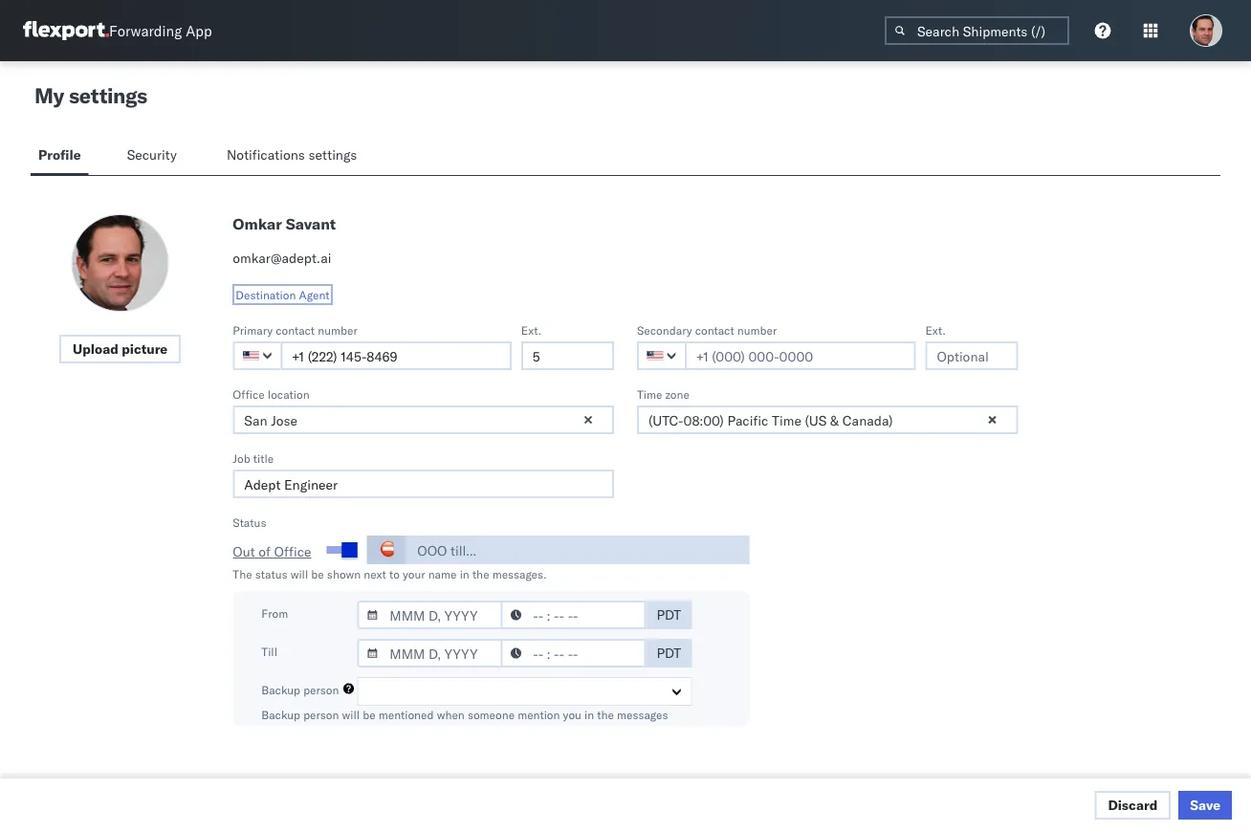 Task type: describe. For each thing, give the bounding box(es) containing it.
contact for secondary
[[695, 323, 734, 337]]

+1 (000) 000-0000 telephone field for primary contact number
[[281, 341, 512, 370]]

destination
[[236, 287, 296, 302]]

ext. for secondary contact number
[[925, 323, 946, 337]]

job title
[[233, 451, 274, 465]]

discard
[[1108, 797, 1158, 813]]

optional telephone field for secondary contact number
[[925, 341, 1018, 370]]

United States text field
[[637, 341, 687, 370]]

upload picture
[[73, 341, 168, 357]]

save
[[1190, 797, 1220, 813]]

upload
[[73, 341, 118, 357]]

in
[[460, 567, 469, 581]]

primary
[[233, 323, 273, 337]]

time zone
[[637, 387, 690, 401]]

from
[[261, 606, 288, 621]]

zone
[[665, 387, 690, 401]]

app
[[186, 22, 212, 40]]

destination agent
[[236, 287, 329, 302]]

time
[[637, 387, 662, 401]]

backup
[[261, 683, 300, 697]]

security button
[[119, 138, 188, 175]]

secondary contact number
[[637, 323, 777, 337]]

savant
[[286, 214, 336, 233]]

upload picture button
[[59, 335, 181, 363]]

notifications settings button
[[219, 138, 373, 175]]

Search Shipments (/) text field
[[885, 16, 1069, 45]]

omkar savant
[[233, 214, 336, 233]]

San Jose text field
[[233, 406, 614, 434]]

to
[[389, 567, 400, 581]]

picture
[[122, 341, 168, 357]]

the status will be shown next to your name in the messages.
[[233, 567, 547, 581]]

notifications settings
[[227, 146, 357, 163]]

discard button
[[1095, 791, 1171, 820]]

settings for notifications settings
[[308, 146, 357, 163]]

ext. for primary contact number
[[521, 323, 542, 337]]

my settings
[[34, 82, 147, 109]]

mmm d, yyyy text field for till
[[357, 639, 502, 668]]

my
[[34, 82, 64, 109]]

forwarding app
[[109, 22, 212, 40]]

number for primary contact number
[[318, 323, 358, 337]]

pdt for from
[[657, 606, 681, 623]]

mmm d, yyyy text field for from
[[357, 601, 502, 629]]

the
[[472, 567, 489, 581]]

optional telephone field for primary contact number
[[521, 341, 614, 370]]

location
[[268, 387, 310, 401]]

omkar@adept.ai
[[233, 250, 331, 266]]

messages.
[[492, 567, 547, 581]]

office location
[[233, 387, 310, 401]]

status
[[255, 567, 287, 581]]



Task type: locate. For each thing, give the bounding box(es) containing it.
2 optional telephone field from the left
[[925, 341, 1018, 370]]

1 vertical spatial -- : -- -- text field
[[501, 639, 646, 668]]

-- : -- -- text field
[[501, 601, 646, 629], [501, 639, 646, 668]]

1 pdt from the top
[[657, 606, 681, 623]]

-- : -- -- text field for from
[[501, 601, 646, 629]]

primary contact number
[[233, 323, 358, 337]]

1 vertical spatial office
[[274, 543, 311, 560]]

security
[[127, 146, 177, 163]]

1 optional telephone field from the left
[[521, 341, 614, 370]]

None checkbox
[[326, 546, 353, 554]]

shown
[[327, 567, 361, 581]]

+1 (000) 000-0000 telephone field up (utc-08:00) pacific time (us & canada) text field
[[685, 341, 916, 370]]

save button
[[1179, 791, 1232, 820]]

number down "agent"
[[318, 323, 358, 337]]

1 number from the left
[[318, 323, 358, 337]]

number
[[318, 323, 358, 337], [737, 323, 777, 337]]

1 +1 (000) 000-0000 telephone field from the left
[[281, 341, 512, 370]]

notifications
[[227, 146, 305, 163]]

(UTC-08:00) Pacific Time (US & Canada) text field
[[637, 406, 1018, 434]]

1 mmm d, yyyy text field from the top
[[357, 601, 502, 629]]

settings
[[69, 82, 147, 109], [308, 146, 357, 163]]

omkar
[[233, 214, 282, 233]]

1 horizontal spatial office
[[274, 543, 311, 560]]

2 contact from the left
[[695, 323, 734, 337]]

number for secondary contact number
[[737, 323, 777, 337]]

pdt for till
[[657, 645, 681, 661]]

2 pdt from the top
[[657, 645, 681, 661]]

1 horizontal spatial optional telephone field
[[925, 341, 1018, 370]]

Job title text field
[[233, 470, 614, 498]]

title
[[253, 451, 274, 465]]

United States text field
[[233, 341, 282, 370]]

2 ext. from the left
[[925, 323, 946, 337]]

your
[[403, 567, 425, 581]]

-- : -- -- text field for till
[[501, 639, 646, 668]]

forwarding
[[109, 22, 182, 40]]

1 horizontal spatial settings
[[308, 146, 357, 163]]

contact for primary
[[276, 323, 315, 337]]

ext.
[[521, 323, 542, 337], [925, 323, 946, 337]]

1 horizontal spatial +1 (000) 000-0000 telephone field
[[685, 341, 916, 370]]

+1 (000) 000-0000 telephone field up san jose text box
[[281, 341, 512, 370]]

2 -- : -- -- text field from the top
[[501, 639, 646, 668]]

1 ext. from the left
[[521, 323, 542, 337]]

0 vertical spatial -- : -- -- text field
[[501, 601, 646, 629]]

contact down destination agent
[[276, 323, 315, 337]]

0 horizontal spatial contact
[[276, 323, 315, 337]]

0 horizontal spatial office
[[233, 387, 265, 401]]

2 number from the left
[[737, 323, 777, 337]]

next
[[364, 567, 386, 581]]

settings right notifications
[[308, 146, 357, 163]]

1 -- : -- -- text field from the top
[[501, 601, 646, 629]]

0 vertical spatial settings
[[69, 82, 147, 109]]

0 vertical spatial office
[[233, 387, 265, 401]]

office
[[233, 387, 265, 401], [274, 543, 311, 560]]

will
[[290, 567, 308, 581]]

job
[[233, 451, 250, 465]]

1 contact from the left
[[276, 323, 315, 337]]

0 horizontal spatial number
[[318, 323, 358, 337]]

1 vertical spatial mmm d, yyyy text field
[[357, 639, 502, 668]]

settings inside button
[[308, 146, 357, 163]]

person
[[303, 683, 339, 697]]

0 horizontal spatial optional telephone field
[[521, 341, 614, 370]]

0 horizontal spatial ext.
[[521, 323, 542, 337]]

backup person
[[261, 683, 339, 697]]

0 vertical spatial mmm d, yyyy text field
[[357, 601, 502, 629]]

1 vertical spatial pdt
[[657, 645, 681, 661]]

settings for my settings
[[69, 82, 147, 109]]

of
[[258, 543, 271, 560]]

out
[[233, 543, 255, 560]]

out of office
[[233, 543, 311, 560]]

2 mmm d, yyyy text field from the top
[[357, 639, 502, 668]]

Optional telephone field
[[521, 341, 614, 370], [925, 341, 1018, 370]]

0 horizontal spatial +1 (000) 000-0000 telephone field
[[281, 341, 512, 370]]

name
[[428, 567, 457, 581]]

1 horizontal spatial number
[[737, 323, 777, 337]]

flexport. image
[[23, 21, 109, 40]]

OOO till... text field
[[406, 536, 749, 564]]

+1 (000) 000-0000 telephone field for secondary contact number
[[685, 341, 916, 370]]

the
[[233, 567, 252, 581]]

contact right secondary
[[695, 323, 734, 337]]

office up will
[[274, 543, 311, 560]]

1 horizontal spatial ext.
[[925, 323, 946, 337]]

secondary
[[637, 323, 692, 337]]

till
[[261, 645, 277, 659]]

0 horizontal spatial settings
[[69, 82, 147, 109]]

+1 (000) 000-0000 telephone field
[[281, 341, 512, 370], [685, 341, 916, 370]]

settings right my
[[69, 82, 147, 109]]

profile button
[[31, 138, 89, 175]]

MMM D, YYYY text field
[[357, 601, 502, 629], [357, 639, 502, 668]]

office down united states text box
[[233, 387, 265, 401]]

agent
[[299, 287, 329, 302]]

0 vertical spatial pdt
[[657, 606, 681, 623]]

be
[[311, 567, 324, 581]]

1 horizontal spatial contact
[[695, 323, 734, 337]]

forwarding app link
[[23, 21, 212, 40]]

pdt
[[657, 606, 681, 623], [657, 645, 681, 661]]

contact
[[276, 323, 315, 337], [695, 323, 734, 337]]

number right secondary
[[737, 323, 777, 337]]

status
[[233, 515, 266, 529]]

1 vertical spatial settings
[[308, 146, 357, 163]]

profile
[[38, 146, 81, 163]]

2 +1 (000) 000-0000 telephone field from the left
[[685, 341, 916, 370]]



Task type: vqa. For each thing, say whether or not it's contained in the screenshot.
13160, to the top
no



